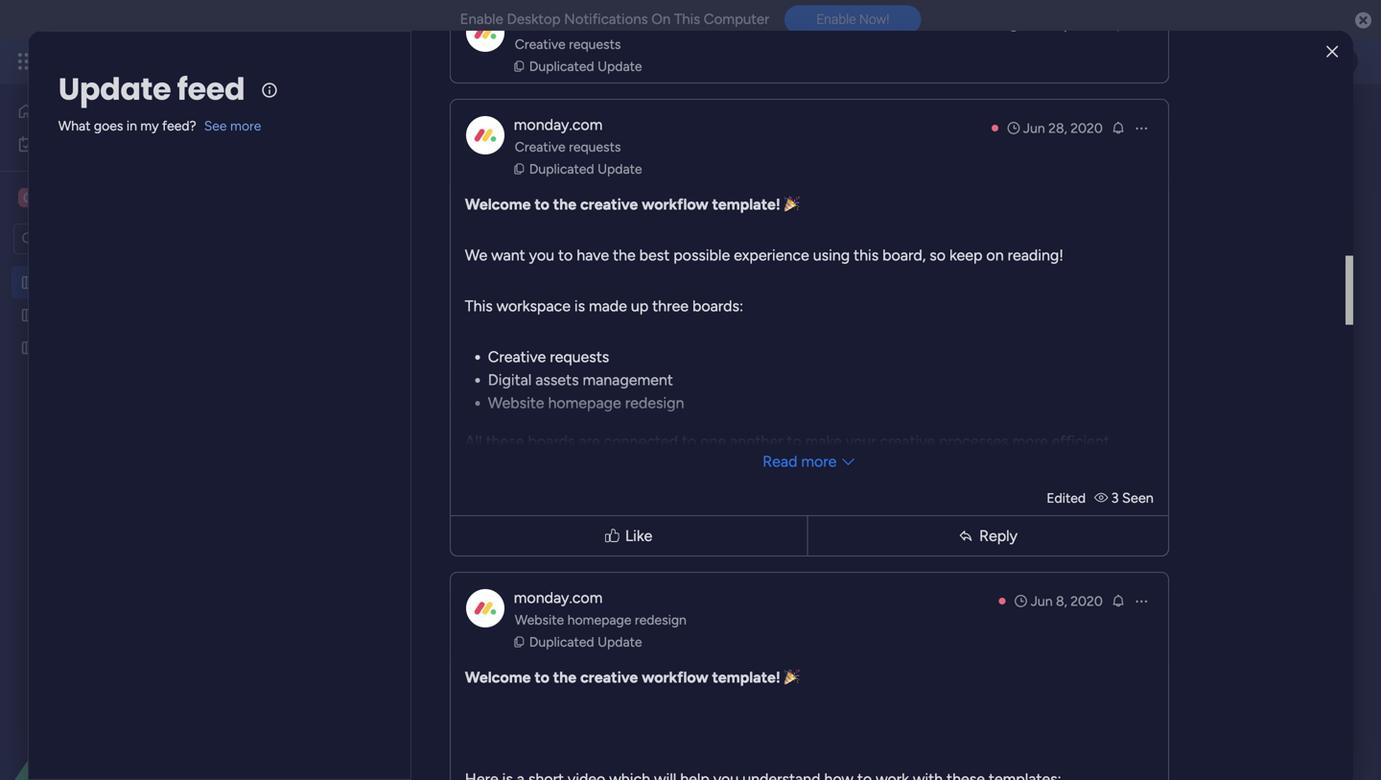 Task type: vqa. For each thing, say whether or not it's contained in the screenshot.
the left dapulse person column image
no



Task type: describe. For each thing, give the bounding box(es) containing it.
monday.com creative requests
[[514, 116, 621, 155]]

duplicated update for monday.com website homepage redesign
[[529, 634, 642, 650]]

jun 8, 2020 link
[[1014, 592, 1103, 611]]

john smith image
[[1328, 46, 1359, 77]]

reply button
[[812, 520, 1165, 552]]

2 like from the top
[[626, 527, 653, 545]]

0 horizontal spatial digital
[[292, 99, 388, 142]]

2 jun 28, 2020 from the top
[[1024, 120, 1103, 136]]

0 vertical spatial jun
[[1024, 17, 1046, 34]]

boards
[[528, 432, 575, 451]]

workload
[[449, 180, 505, 196]]

make
[[806, 432, 842, 451]]

here:
[[562, 145, 592, 162]]

2 welcome to the creative workflow template! 🎉 from the top
[[465, 668, 800, 687]]

filter / 1
[[748, 231, 796, 247]]

made
[[589, 297, 627, 315]]

redesign inside monday.com website homepage redesign
[[635, 612, 687, 628]]

asset
[[395, 99, 477, 142]]

c
[[23, 190, 33, 206]]

work management
[[155, 50, 298, 72]]

reply
[[980, 527, 1018, 545]]

activity
[[1129, 113, 1175, 129]]

team
[[413, 180, 445, 196]]

0 vertical spatial the
[[553, 195, 577, 214]]

homepage inside creative requests digital assets management website homepage redesign
[[548, 394, 622, 412]]

notifications
[[564, 11, 648, 28]]

april
[[977, 369, 999, 382]]

update up 'collaborative whiteboard'
[[598, 161, 642, 177]]

creative requests
[[515, 36, 621, 52]]

arrow down image
[[804, 228, 828, 251]]

monday.com website homepage redesign
[[514, 589, 687, 628]]

enable desktop notifications on this computer
[[460, 11, 770, 28]]

these
[[486, 432, 524, 451]]

2 template! from the top
[[712, 668, 781, 687]]

reading!
[[1008, 246, 1064, 264]]

work management button
[[50, 36, 306, 86]]

my work
[[44, 136, 95, 152]]

online
[[707, 180, 746, 196]]

add widget
[[445, 231, 515, 247]]

1 vertical spatial the
[[613, 246, 636, 264]]

are
[[579, 432, 600, 451]]

home link
[[12, 96, 233, 127]]

1 🎉 from the top
[[785, 195, 800, 214]]

templates
[[498, 145, 558, 162]]

package
[[428, 145, 479, 162]]

seen
[[1123, 490, 1154, 506]]

collaborative whiteboard button
[[520, 173, 694, 203]]

Search field
[[556, 226, 613, 253]]

my work option
[[12, 129, 233, 159]]

computer
[[704, 11, 770, 28]]

work inside button
[[155, 50, 190, 72]]

on
[[652, 11, 671, 28]]

my
[[140, 118, 159, 134]]

on
[[987, 246, 1004, 264]]

v2 search image
[[542, 228, 556, 250]]

website inside monday.com website homepage redesign
[[515, 612, 564, 628]]

see
[[204, 118, 227, 134]]

1 duplicated from the top
[[529, 58, 595, 74]]

docs
[[749, 180, 779, 196]]

website inside creative requests digital assets management website homepage redesign
[[488, 394, 545, 412]]

desktop
[[507, 11, 561, 28]]

jun 8, 2020
[[1031, 593, 1103, 609]]

creative for creative requests digital assets management website homepage redesign
[[488, 348, 546, 366]]

jun for monday.com website homepage redesign
[[1031, 593, 1053, 609]]

assets
[[536, 371, 579, 389]]

another
[[730, 432, 784, 451]]

1
[[790, 231, 796, 247]]

person button
[[624, 224, 707, 255]]

1 vertical spatial creative
[[880, 432, 936, 451]]

up three boards:
[[631, 297, 744, 315]]

to up "read more"
[[787, 432, 802, 451]]

processes
[[939, 432, 1009, 451]]

1 duplicated update from the top
[[529, 58, 642, 74]]

learn more about this package of templates here: https://youtu.be/9x6_kyyrn_e
[[294, 145, 779, 162]]

enable now! button
[[785, 5, 922, 34]]

home
[[42, 103, 79, 119]]

collaborative
[[541, 180, 620, 196]]

creative for creative requests
[[515, 36, 566, 52]]

see more link
[[204, 116, 261, 135]]

1 2020 from the top
[[1071, 17, 1103, 34]]

(dam)
[[702, 99, 800, 142]]

1 jun 28, 2020 link from the top
[[1006, 16, 1103, 35]]

1 workflow from the top
[[642, 195, 709, 214]]

1 welcome to the creative workflow template! 🎉 from the top
[[465, 195, 800, 214]]

1 jun 28, 2020 from the top
[[1024, 17, 1103, 34]]

digital asset management (dam)
[[292, 99, 800, 142]]

jun for monday.com creative requests
[[1024, 120, 1046, 136]]

homepage inside monday.com website homepage redesign
[[568, 612, 632, 628]]

read more button
[[451, 442, 1169, 481]]

what
[[58, 118, 91, 134]]

https://youtu.be/9x6_kyyrn_e
[[595, 145, 779, 162]]

update down enable desktop notifications on this computer
[[598, 58, 642, 74]]

requests for creative requests
[[569, 36, 621, 52]]

march
[[856, 369, 886, 382]]

2 vertical spatial the
[[553, 668, 577, 687]]

all these boards are connected to one another to make your creative processes more efficient.
[[465, 432, 1113, 451]]

update down website homepage redesign link at the left of page
[[598, 634, 642, 650]]

edited for second like button from the bottom of the page
[[1046, 17, 1085, 33]]

3
[[1112, 490, 1119, 506]]

enable for enable now!
[[817, 11, 856, 27]]

best
[[640, 246, 670, 264]]

more left efficient.
[[1013, 432, 1048, 451]]

keep
[[950, 246, 983, 264]]

enable now!
[[817, 11, 890, 27]]

2 creative requests link from the top
[[512, 137, 624, 156]]

dapulse close image
[[1356, 11, 1372, 31]]

2020 for monday.com website homepage redesign
[[1071, 593, 1103, 609]]

2 workflow from the top
[[642, 668, 709, 687]]

online docs
[[707, 180, 779, 196]]

workspace
[[497, 297, 571, 315]]

2 vertical spatial creative
[[580, 668, 638, 687]]

january
[[622, 369, 659, 382]]

monday marketplace image
[[1168, 52, 1187, 71]]

to down website homepage redesign link at the left of page
[[535, 668, 550, 687]]

to left 'one' at bottom right
[[682, 432, 697, 451]]

digital inside creative requests digital assets management website homepage redesign
[[488, 371, 532, 389]]

2 🎉 from the top
[[785, 668, 800, 687]]

edited for 1st like button from the bottom of the page
[[1047, 490, 1086, 506]]

all
[[465, 432, 482, 451]]

may
[[1095, 369, 1115, 382]]

one
[[701, 432, 726, 451]]

collaborative whiteboard
[[541, 180, 694, 196]]

1 reminder image from the top
[[1111, 17, 1126, 33]]

duplicated for monday.com website homepage redesign
[[529, 634, 595, 650]]

add
[[445, 231, 470, 247]]



Task type: locate. For each thing, give the bounding box(es) containing it.
0 vertical spatial workflow
[[642, 195, 709, 214]]

lottie animation element
[[0, 586, 245, 780]]

2 vertical spatial management
[[583, 371, 673, 389]]

3 2020 from the top
[[1071, 593, 1103, 609]]

filter
[[748, 231, 778, 247]]

1 vertical spatial jun
[[1024, 120, 1046, 136]]

2 vertical spatial 2020
[[1071, 593, 1103, 609]]

1 welcome from the top
[[465, 195, 531, 214]]

2020 inside "link"
[[1071, 593, 1103, 609]]

december
[[497, 369, 546, 382]]

0 vertical spatial like
[[626, 54, 653, 72]]

requests down notifications
[[569, 36, 621, 52]]

connected
[[604, 432, 678, 451]]

we want you to have the best possible experience using this board, so keep on reading!
[[465, 246, 1068, 264]]

close image
[[1327, 45, 1339, 59]]

whiteboard
[[624, 180, 694, 196]]

0 vertical spatial creative
[[580, 195, 638, 214]]

2 vertical spatial reminder image
[[1111, 593, 1126, 608]]

0 vertical spatial v2 seen image
[[1095, 17, 1111, 33]]

like button down enable desktop notifications on this computer
[[455, 34, 803, 92]]

4
[[797, 450, 804, 463]]

1 vertical spatial like button
[[455, 507, 803, 565]]

1 vertical spatial 🎉
[[785, 668, 800, 687]]

2 options image from the top
[[1134, 120, 1149, 136]]

workflow
[[642, 195, 709, 214], [642, 668, 709, 687]]

1 vertical spatial duplicated update
[[529, 161, 642, 177]]

1 creative requests link from the top
[[512, 35, 624, 54]]

edited
[[1046, 17, 1085, 33], [1047, 490, 1086, 506]]

duplicated update
[[529, 58, 642, 74], [529, 161, 642, 177], [529, 634, 642, 650]]

Digital asset management (DAM) field
[[287, 99, 805, 142]]

2 jun 28, 2020 link from the top
[[1006, 119, 1103, 138]]

update feed
[[58, 68, 245, 110]]

to
[[535, 195, 550, 214], [558, 246, 573, 264], [682, 432, 697, 451], [787, 432, 802, 451], [535, 668, 550, 687]]

2 vertical spatial duplicated update
[[529, 634, 642, 650]]

requests up assets
[[550, 348, 610, 366]]

0 vertical spatial management
[[194, 50, 298, 72]]

1 vertical spatial jun 28, 2020 link
[[1006, 119, 1103, 138]]

0 vertical spatial duplicated
[[529, 58, 595, 74]]

jun inside "jun 8, 2020" "link"
[[1031, 593, 1053, 609]]

1 vertical spatial management
[[484, 99, 695, 142]]

management inside creative requests digital assets management website homepage redesign
[[583, 371, 673, 389]]

website homepage redesign link
[[512, 610, 690, 629]]

v2 seen image
[[1095, 17, 1111, 33], [1096, 490, 1112, 506]]

2 vertical spatial duplicated
[[529, 634, 595, 650]]

monday.com up learn more about this package of templates here: https://youtu.be/9x6_kyyrn_e button
[[514, 116, 603, 134]]

like button
[[455, 34, 803, 92], [455, 507, 803, 565]]

2 public board image from the top
[[20, 306, 38, 324]]

0 vertical spatial website
[[488, 394, 545, 412]]

you
[[529, 246, 555, 264]]

1 vertical spatial digital
[[488, 371, 532, 389]]

duplicated update down creative requests
[[529, 58, 642, 74]]

we
[[465, 246, 488, 264]]

2020 for monday.com creative requests
[[1071, 120, 1103, 136]]

1 vertical spatial website
[[515, 612, 564, 628]]

creative inside monday.com creative requests
[[515, 139, 566, 155]]

1 vertical spatial template!
[[712, 668, 781, 687]]

management up see more link
[[194, 50, 298, 72]]

options image for monday.com website homepage redesign
[[1134, 594, 1149, 609]]

1 v2 seen image from the top
[[1095, 17, 1111, 33]]

3 duplicated update from the top
[[529, 634, 642, 650]]

this
[[403, 145, 425, 162], [854, 246, 879, 264]]

want
[[491, 246, 526, 264]]

0 vertical spatial options image
[[1134, 18, 1149, 33]]

requests inside creative requests digital assets management website homepage redesign
[[550, 348, 610, 366]]

reminder image for monday.com creative requests
[[1111, 120, 1126, 135]]

select product image
[[17, 52, 36, 71]]

🎉
[[785, 195, 800, 214], [785, 668, 800, 687]]

requests up collaborative whiteboard button
[[569, 139, 621, 155]]

0 vertical spatial duplicated update
[[529, 58, 642, 74]]

1 vertical spatial options image
[[1134, 120, 1149, 136]]

creative down website homepage redesign link at the left of page
[[580, 668, 638, 687]]

0 horizontal spatial work
[[66, 136, 95, 152]]

read
[[763, 452, 798, 471]]

team workload
[[413, 180, 505, 196]]

2 enable from the left
[[817, 11, 856, 27]]

1 vertical spatial edited
[[1047, 490, 1086, 506]]

creative requests digital assets management website homepage redesign
[[488, 348, 685, 412]]

2 vertical spatial public board image
[[20, 339, 38, 357]]

board,
[[883, 246, 926, 264]]

1 28, from the top
[[1049, 17, 1068, 34]]

0 vertical spatial like button
[[455, 34, 803, 92]]

0 vertical spatial this
[[675, 11, 701, 28]]

efficient.
[[1052, 432, 1113, 451]]

monday.com inside monday.com website homepage redesign
[[514, 589, 603, 607]]

option
[[0, 265, 245, 269]]

to right v2 search image
[[558, 246, 573, 264]]

0 vertical spatial edited
[[1046, 17, 1085, 33]]

monday.com up website homepage redesign link at the left of page
[[514, 589, 603, 607]]

2 v2 seen image from the top
[[1096, 490, 1112, 506]]

like up monday.com website homepage redesign
[[626, 527, 653, 545]]

0 vertical spatial creative requests link
[[512, 35, 624, 54]]

work inside 'option'
[[66, 136, 95, 152]]

reminder image for monday.com website homepage redesign
[[1111, 593, 1126, 608]]

monday.com
[[514, 116, 603, 134], [514, 589, 603, 607]]

1 vertical spatial jun 28, 2020
[[1024, 120, 1103, 136]]

2 vertical spatial creative
[[488, 348, 546, 366]]

1 vertical spatial workflow
[[642, 668, 709, 687]]

1 vertical spatial creative
[[515, 139, 566, 155]]

1 horizontal spatial work
[[155, 50, 190, 72]]

this left board,
[[854, 246, 879, 264]]

0 vertical spatial 2020
[[1071, 17, 1103, 34]]

28,
[[1049, 17, 1068, 34], [1049, 120, 1068, 136]]

the up v2 search image
[[553, 195, 577, 214]]

1 monday.com from the top
[[514, 116, 603, 134]]

so
[[930, 246, 946, 264]]

jun
[[1024, 17, 1046, 34], [1024, 120, 1046, 136], [1031, 593, 1053, 609]]

more inside button
[[802, 452, 837, 471]]

enable for enable desktop notifications on this computer
[[460, 11, 504, 28]]

creative
[[580, 195, 638, 214], [880, 432, 936, 451], [580, 668, 638, 687]]

0 horizontal spatial this
[[403, 145, 425, 162]]

0 vertical spatial welcome
[[465, 195, 531, 214]]

duplicated
[[529, 58, 595, 74], [529, 161, 595, 177], [529, 634, 595, 650]]

workspace image
[[18, 187, 37, 208]]

options image for monday.com creative requests
[[1134, 120, 1149, 136]]

1 horizontal spatial digital
[[488, 371, 532, 389]]

management
[[194, 50, 298, 72], [484, 99, 695, 142], [583, 371, 673, 389]]

like down on
[[626, 54, 653, 72]]

1 like button from the top
[[455, 34, 803, 92]]

3 reminder image from the top
[[1111, 593, 1126, 608]]

team workload button
[[399, 173, 520, 203]]

goes
[[94, 118, 123, 134]]

0 vertical spatial monday.com
[[514, 116, 603, 134]]

0 vertical spatial 🎉
[[785, 195, 800, 214]]

1 vertical spatial this
[[465, 297, 493, 315]]

0 vertical spatial requests
[[569, 36, 621, 52]]

enable
[[460, 11, 504, 28], [817, 11, 856, 27]]

monday.com inside monday.com creative requests
[[514, 116, 603, 134]]

1 vertical spatial requests
[[569, 139, 621, 155]]

duplicated update down website homepage redesign link at the left of page
[[529, 634, 642, 650]]

duplicated update up collaborative
[[529, 161, 642, 177]]

2 duplicated from the top
[[529, 161, 595, 177]]

lottie animation image
[[0, 586, 245, 780]]

february
[[735, 369, 776, 382]]

1 vertical spatial 28,
[[1049, 120, 1068, 136]]

3 public board image from the top
[[20, 339, 38, 357]]

1 like from the top
[[626, 54, 653, 72]]

1 public board image from the top
[[20, 273, 38, 292]]

more right see
[[230, 118, 261, 134]]

1 vertical spatial public board image
[[20, 306, 38, 324]]

management up here:
[[484, 99, 695, 142]]

the left best
[[613, 246, 636, 264]]

this inside button
[[403, 145, 425, 162]]

update up goes
[[58, 68, 171, 110]]

this workspace is made up three boards:
[[465, 297, 744, 315]]

enable left now!
[[817, 11, 856, 27]]

1 vertical spatial reminder image
[[1111, 120, 1126, 135]]

my work link
[[12, 129, 233, 159]]

1 vertical spatial creative requests link
[[512, 137, 624, 156]]

requests inside monday.com creative requests
[[569, 139, 621, 155]]

your
[[846, 432, 877, 451]]

0 vertical spatial public board image
[[20, 273, 38, 292]]

widget
[[473, 231, 515, 247]]

welcome to the creative workflow template! 🎉 down website homepage redesign link at the left of page
[[465, 668, 800, 687]]

1 vertical spatial redesign
[[635, 612, 687, 628]]

person
[[655, 231, 696, 247]]

enable left desktop at top left
[[460, 11, 504, 28]]

2 duplicated update from the top
[[529, 161, 642, 177]]

0 vertical spatial creative
[[515, 36, 566, 52]]

2 welcome from the top
[[465, 668, 531, 687]]

options image
[[1134, 18, 1149, 33], [1134, 120, 1149, 136], [1134, 594, 1149, 609]]

is
[[575, 297, 585, 315]]

more down make
[[802, 452, 837, 471]]

digital up learn
[[292, 99, 388, 142]]

public board image
[[20, 273, 38, 292], [20, 306, 38, 324], [20, 339, 38, 357]]

2 2020 from the top
[[1071, 120, 1103, 136]]

3 options image from the top
[[1134, 594, 1149, 609]]

jun 28, 2020 link
[[1006, 16, 1103, 35], [1006, 119, 1103, 138]]

0 vertical spatial jun 28, 2020 link
[[1006, 16, 1103, 35]]

this
[[675, 11, 701, 28], [465, 297, 493, 315]]

2 like button from the top
[[455, 507, 803, 565]]

duplicated down website homepage redesign link at the left of page
[[529, 634, 595, 650]]

0 vertical spatial work
[[155, 50, 190, 72]]

1 enable from the left
[[460, 11, 504, 28]]

feed
[[177, 68, 245, 110]]

0 vertical spatial homepage
[[548, 394, 622, 412]]

1 vertical spatial work
[[66, 136, 95, 152]]

8,
[[1056, 593, 1068, 609]]

duplicated for monday.com creative requests
[[529, 161, 595, 177]]

more right learn
[[330, 145, 361, 162]]

1 horizontal spatial this
[[675, 11, 701, 28]]

management up connected
[[583, 371, 673, 389]]

2 28, from the top
[[1049, 120, 1068, 136]]

enable inside button
[[817, 11, 856, 27]]

1 vertical spatial welcome to the creative workflow template! 🎉
[[465, 668, 800, 687]]

november
[[380, 369, 429, 382]]

work up "feed?"
[[155, 50, 190, 72]]

learn more about this package of templates here: https://youtu.be/9x6_kyyrn_e button
[[291, 142, 849, 165]]

creative requests link
[[512, 35, 624, 54], [512, 137, 624, 156]]

c button
[[13, 181, 187, 214]]

monday.com for monday.com creative requests
[[514, 116, 603, 134]]

1 horizontal spatial this
[[854, 246, 879, 264]]

1 vertical spatial v2 seen image
[[1096, 490, 1112, 506]]

0 vertical spatial reminder image
[[1111, 17, 1126, 33]]

3 duplicated from the top
[[529, 634, 595, 650]]

0 vertical spatial digital
[[292, 99, 388, 142]]

2 vertical spatial requests
[[550, 348, 610, 366]]

possible experience using
[[674, 246, 850, 264]]

requests for creative requests digital assets management website homepage redesign
[[550, 348, 610, 366]]

1 vertical spatial homepage
[[568, 612, 632, 628]]

online docs button
[[692, 173, 794, 203]]

read more
[[763, 452, 837, 471]]

my
[[44, 136, 63, 152]]

workflow up person
[[642, 195, 709, 214]]

0 vertical spatial template!
[[712, 195, 781, 214]]

0 vertical spatial 28,
[[1049, 17, 1068, 34]]

0 vertical spatial welcome to the creative workflow template! 🎉
[[465, 195, 800, 214]]

management inside button
[[194, 50, 298, 72]]

what goes in my feed? see more
[[58, 118, 261, 134]]

this down we
[[465, 297, 493, 315]]

creative up search field
[[580, 195, 638, 214]]

2 reminder image from the top
[[1111, 120, 1126, 135]]

0 vertical spatial jun 28, 2020
[[1024, 17, 1103, 34]]

0 vertical spatial this
[[403, 145, 425, 162]]

this right on
[[675, 11, 701, 28]]

in
[[127, 118, 137, 134]]

activity button
[[1121, 106, 1212, 136]]

duplicated up collaborative
[[529, 161, 595, 177]]

0 vertical spatial redesign
[[625, 394, 685, 412]]

1 vertical spatial monday.com
[[514, 589, 603, 607]]

feed?
[[162, 118, 196, 134]]

monday.com for monday.com website homepage redesign
[[514, 589, 603, 607]]

1 vertical spatial 2020
[[1071, 120, 1103, 136]]

creative
[[515, 36, 566, 52], [515, 139, 566, 155], [488, 348, 546, 366]]

0 horizontal spatial enable
[[460, 11, 504, 28]]

creative inside creative requests digital assets management website homepage redesign
[[488, 348, 546, 366]]

digital left assets
[[488, 371, 532, 389]]

now!
[[860, 11, 890, 27]]

1 horizontal spatial enable
[[817, 11, 856, 27]]

list box
[[0, 262, 245, 623]]

duplicated update for monday.com creative requests
[[529, 161, 642, 177]]

redesign inside creative requests digital assets management website homepage redesign
[[625, 394, 685, 412]]

1 template! from the top
[[712, 195, 781, 214]]

work
[[155, 50, 190, 72], [66, 136, 95, 152]]

the
[[553, 195, 577, 214], [613, 246, 636, 264], [553, 668, 577, 687]]

1 vertical spatial this
[[854, 246, 879, 264]]

requests
[[569, 36, 621, 52], [569, 139, 621, 155], [550, 348, 610, 366]]

1 vertical spatial welcome
[[465, 668, 531, 687]]

add widget button
[[410, 224, 524, 254]]

homepage
[[548, 394, 622, 412], [568, 612, 632, 628]]

to up v2 search image
[[535, 195, 550, 214]]

unassigned
[[365, 422, 435, 438]]

more inside button
[[330, 145, 361, 162]]

1 vertical spatial duplicated
[[529, 161, 595, 177]]

/
[[782, 231, 787, 247]]

2 monday.com from the top
[[514, 589, 603, 607]]

about
[[365, 145, 400, 162]]

home option
[[12, 96, 233, 127]]

creative right your at the right bottom of the page
[[880, 432, 936, 451]]

workflow down website homepage redesign link at the left of page
[[642, 668, 709, 687]]

work down the what
[[66, 136, 95, 152]]

jun 28, 2020
[[1024, 17, 1103, 34], [1024, 120, 1103, 136]]

1 options image from the top
[[1134, 18, 1149, 33]]

digital
[[292, 99, 388, 142], [488, 371, 532, 389]]

the down website homepage redesign link at the left of page
[[553, 668, 577, 687]]

0 horizontal spatial this
[[465, 297, 493, 315]]

2 vertical spatial options image
[[1134, 594, 1149, 609]]

like button up monday.com website homepage redesign
[[455, 507, 803, 565]]

1 vertical spatial like
[[626, 527, 653, 545]]

this right about
[[403, 145, 425, 162]]

of
[[482, 145, 495, 162]]

2 vertical spatial jun
[[1031, 593, 1053, 609]]

welcome to the creative workflow template! 🎉 up person popup button
[[465, 195, 800, 214]]

reminder image
[[1111, 17, 1126, 33], [1111, 120, 1126, 135], [1111, 593, 1126, 608]]

duplicated down creative requests
[[529, 58, 595, 74]]



